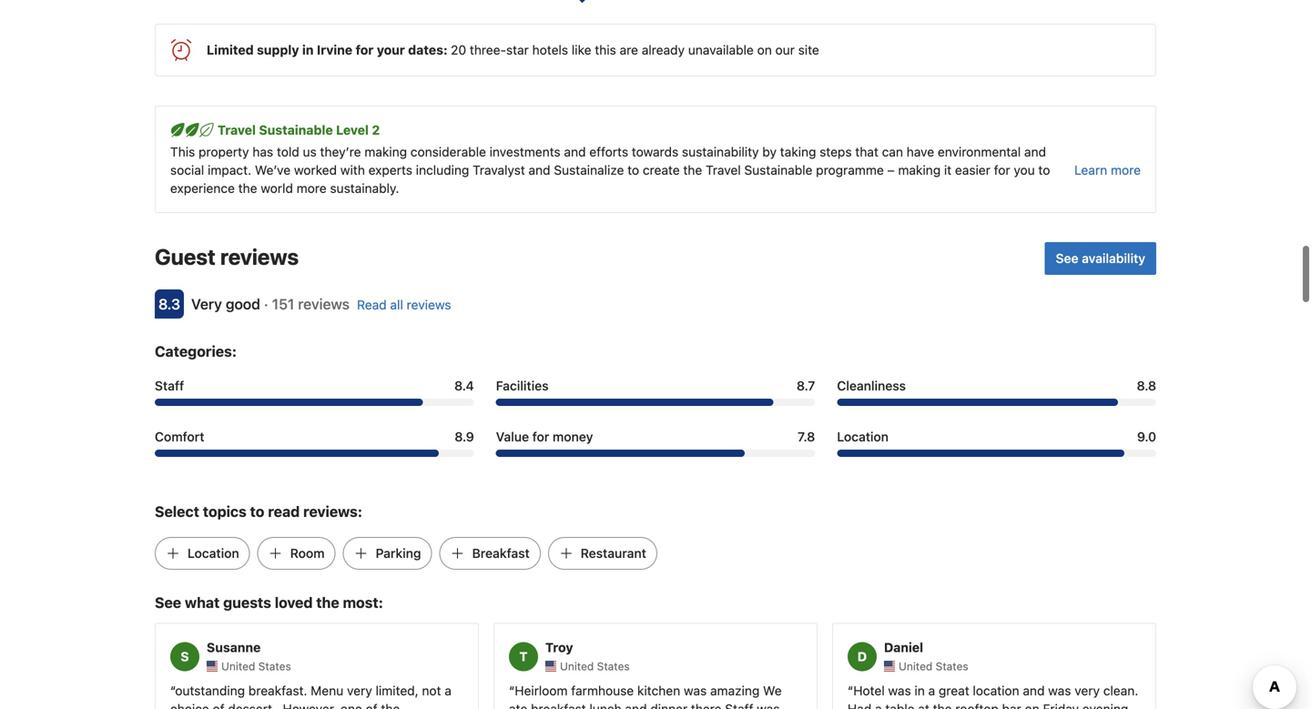 Task type: locate. For each thing, give the bounding box(es) containing it.
0 horizontal spatial location
[[188, 546, 239, 561]]

united states image down daniel
[[884, 661, 895, 672]]

" for "
[[509, 683, 515, 698]]

of right one
[[366, 702, 378, 709]]

read all reviews
[[357, 297, 451, 312]]

1 horizontal spatial see
[[1056, 251, 1079, 266]]

see for see what guests loved the most:
[[155, 594, 181, 611]]

states up great
[[936, 660, 969, 673]]

states up breakfast.
[[258, 660, 291, 673]]

reviews up ·
[[220, 244, 299, 270]]

was up table
[[888, 683, 911, 698]]

united states down susanne on the bottom of page
[[221, 660, 291, 673]]

facilities
[[496, 378, 549, 393]]

in inside " hotel was in a great location and was very clean. had a table at the rooftop bar on friday evenin
[[915, 683, 925, 698]]

united down daniel
[[899, 660, 933, 673]]

location down topics
[[188, 546, 239, 561]]

1 horizontal spatial united
[[560, 660, 594, 673]]

1 vertical spatial location
[[188, 546, 239, 561]]

0 horizontal spatial "
[[170, 683, 175, 698]]

united for susanne
[[221, 660, 255, 673]]

learn more
[[1074, 163, 1141, 178]]

2
[[372, 122, 380, 137]]

1 vertical spatial more
[[297, 181, 327, 196]]

1 united states image from the left
[[207, 661, 218, 672]]

the down great
[[933, 702, 952, 709]]

a down hotel
[[875, 702, 882, 709]]

taking
[[780, 144, 816, 159]]

travalyst
[[473, 163, 525, 178]]

0 vertical spatial on
[[757, 42, 772, 57]]

1 was from the left
[[888, 683, 911, 698]]

towards
[[632, 144, 679, 159]]

was
[[888, 683, 911, 698], [1048, 683, 1071, 698]]

2 horizontal spatial states
[[936, 660, 969, 673]]

united states for daniel
[[899, 660, 969, 673]]

limited,
[[376, 683, 419, 698]]

for left you
[[994, 163, 1010, 178]]

1 vertical spatial for
[[994, 163, 1010, 178]]

7.8
[[798, 429, 815, 444]]

cleanliness
[[837, 378, 906, 393]]

0 horizontal spatial very
[[347, 683, 372, 698]]

making down have
[[898, 163, 941, 178]]

of
[[213, 702, 224, 709], [366, 702, 378, 709]]

had
[[848, 702, 872, 709]]

0 horizontal spatial more
[[297, 181, 327, 196]]

3 states from the left
[[936, 660, 969, 673]]

united states image for susanne
[[207, 661, 218, 672]]

and up friday
[[1023, 683, 1045, 698]]

world
[[261, 181, 293, 196]]

0 horizontal spatial united states image
[[207, 661, 218, 672]]

level
[[336, 122, 369, 137]]

you
[[1014, 163, 1035, 178]]

1 vertical spatial in
[[915, 683, 925, 698]]

151
[[272, 295, 294, 313]]

1 united states from the left
[[221, 660, 291, 673]]

1 horizontal spatial sustainable
[[744, 163, 813, 178]]

1 vertical spatial making
[[898, 163, 941, 178]]

2 horizontal spatial united states
[[899, 660, 969, 673]]

2 horizontal spatial "
[[848, 683, 853, 698]]

in left "irvine"
[[302, 42, 314, 57]]

making
[[364, 144, 407, 159], [898, 163, 941, 178]]

to right you
[[1038, 163, 1050, 178]]

told
[[277, 144, 299, 159]]

1 vertical spatial see
[[155, 594, 181, 611]]

read
[[357, 297, 387, 312]]

1 vertical spatial on
[[1025, 702, 1040, 709]]

1 horizontal spatial very
[[1075, 683, 1100, 698]]

on inside " hotel was in a great location and was very clean. had a table at the rooftop bar on friday evenin
[[1025, 702, 1040, 709]]

s
[[181, 649, 189, 664]]

travel inside this property has told us they're making considerable investments and efforts towards sustainability by taking steps that can have environmental and social impact. we've worked with experts including travalyst and sustainalize to create the travel sustainable programme – making it easier for you to experience the world more sustainably.
[[706, 163, 741, 178]]

to left read
[[250, 503, 264, 520]]

" up choice
[[170, 683, 175, 698]]

travel
[[218, 122, 256, 137], [706, 163, 741, 178]]

0 vertical spatial travel
[[218, 122, 256, 137]]

.
[[276, 702, 279, 709]]

dessert
[[228, 702, 272, 709]]

travel down sustainability at the right of the page
[[706, 163, 741, 178]]

0 vertical spatial see
[[1056, 251, 1079, 266]]

1 vertical spatial sustainable
[[744, 163, 813, 178]]

2 horizontal spatial for
[[994, 163, 1010, 178]]

1 vertical spatial travel
[[706, 163, 741, 178]]

1 horizontal spatial more
[[1111, 163, 1141, 178]]

·
[[264, 295, 268, 313]]

comfort 8.9 meter
[[155, 450, 474, 457]]

1 horizontal spatial of
[[366, 702, 378, 709]]

create
[[643, 163, 680, 178]]

0 vertical spatial for
[[356, 42, 374, 57]]

making up experts
[[364, 144, 407, 159]]

a up the "at"
[[928, 683, 935, 698]]

at
[[918, 702, 930, 709]]

" inside " hotel was in a great location and was very clean. had a table at the rooftop bar on friday evenin
[[848, 683, 853, 698]]

0 horizontal spatial states
[[258, 660, 291, 673]]

in
[[302, 42, 314, 57], [915, 683, 925, 698]]

reviews inside guest reviews element
[[220, 244, 299, 270]]

united states image for troy
[[545, 661, 556, 672]]

1 horizontal spatial united states
[[560, 660, 630, 673]]

united states image up outstanding
[[207, 661, 218, 672]]

0 vertical spatial more
[[1111, 163, 1141, 178]]

1 very from the left
[[347, 683, 372, 698]]

see left what
[[155, 594, 181, 611]]

1 horizontal spatial states
[[597, 660, 630, 673]]

see for see availability
[[1056, 251, 1079, 266]]

"
[[170, 683, 175, 698], [509, 683, 515, 698], [848, 683, 853, 698]]

like
[[572, 42, 591, 57]]

a
[[445, 683, 452, 698], [928, 683, 935, 698], [875, 702, 882, 709]]

0 horizontal spatial was
[[888, 683, 911, 698]]

a inside the " outstanding breakfast.  menu very limited, not a choice of dessert . however, one of th
[[445, 683, 452, 698]]

see
[[1056, 251, 1079, 266], [155, 594, 181, 611]]

united down troy
[[560, 660, 594, 673]]

0 horizontal spatial a
[[445, 683, 452, 698]]

see inside "button"
[[1056, 251, 1079, 266]]

for right value
[[532, 429, 549, 444]]

3 united states image from the left
[[884, 661, 895, 672]]

1 united from the left
[[221, 660, 255, 673]]

on left our on the right of the page
[[757, 42, 772, 57]]

0 vertical spatial in
[[302, 42, 314, 57]]

0 horizontal spatial on
[[757, 42, 772, 57]]

2 very from the left
[[1075, 683, 1100, 698]]

united states image
[[207, 661, 218, 672], [545, 661, 556, 672], [884, 661, 895, 672]]

1 horizontal spatial "
[[509, 683, 515, 698]]

menu
[[311, 683, 343, 698]]

sustainable
[[259, 122, 333, 137], [744, 163, 813, 178]]

1 horizontal spatial location
[[837, 429, 889, 444]]

3 " from the left
[[848, 683, 853, 698]]

not
[[422, 683, 441, 698]]

parking
[[376, 546, 421, 561]]

2 united from the left
[[560, 660, 594, 673]]

restaurant
[[581, 546, 646, 561]]

8.3
[[158, 295, 180, 313]]

select topics to read reviews:
[[155, 503, 362, 520]]

1 horizontal spatial in
[[915, 683, 925, 698]]

and
[[564, 144, 586, 159], [1024, 144, 1046, 159], [529, 163, 550, 178], [1023, 683, 1045, 698]]

location down 'cleanliness'
[[837, 429, 889, 444]]

sustainable up told
[[259, 122, 333, 137]]

united states up great
[[899, 660, 969, 673]]

programme
[[816, 163, 884, 178]]

staff
[[155, 378, 184, 393]]

united states
[[221, 660, 291, 673], [560, 660, 630, 673], [899, 660, 969, 673]]

table
[[885, 702, 915, 709]]

states for daniel
[[936, 660, 969, 673]]

bar
[[1002, 702, 1021, 709]]

0 horizontal spatial sustainable
[[259, 122, 333, 137]]

more down worked at the left of page
[[297, 181, 327, 196]]

states for troy
[[597, 660, 630, 673]]

2 united states from the left
[[560, 660, 630, 673]]

united states down troy
[[560, 660, 630, 673]]

breakfast.
[[248, 683, 307, 698]]

site
[[798, 42, 819, 57]]

1 horizontal spatial travel
[[706, 163, 741, 178]]

guest reviews element
[[155, 242, 1038, 271]]

topics
[[203, 503, 247, 520]]

0 horizontal spatial see
[[155, 594, 181, 611]]

2 horizontal spatial united states image
[[884, 661, 895, 672]]

2 states from the left
[[597, 660, 630, 673]]

in up the "at"
[[915, 683, 925, 698]]

guest
[[155, 244, 216, 270]]

0 horizontal spatial travel
[[218, 122, 256, 137]]

united for troy
[[560, 660, 594, 673]]

united states image down troy
[[545, 661, 556, 672]]

1 horizontal spatial was
[[1048, 683, 1071, 698]]

2 united states image from the left
[[545, 661, 556, 672]]

0 horizontal spatial in
[[302, 42, 314, 57]]

staff 8.4 meter
[[155, 399, 474, 406]]

0 horizontal spatial to
[[250, 503, 264, 520]]

location
[[837, 429, 889, 444], [188, 546, 239, 561]]

sustainable down by
[[744, 163, 813, 178]]

very up friday
[[1075, 683, 1100, 698]]

reviews:
[[303, 503, 362, 520]]

1 horizontal spatial for
[[532, 429, 549, 444]]

travel up property
[[218, 122, 256, 137]]

0 horizontal spatial united states
[[221, 660, 291, 673]]

considerable
[[411, 144, 486, 159]]

limited
[[207, 42, 254, 57]]

1 " from the left
[[170, 683, 175, 698]]

states for susanne
[[258, 660, 291, 673]]

states right t
[[597, 660, 630, 673]]

the inside " hotel was in a great location and was very clean. had a table at the rooftop bar on friday evenin
[[933, 702, 952, 709]]

on right bar
[[1025, 702, 1040, 709]]

us
[[303, 144, 317, 159]]

sustainably.
[[330, 181, 399, 196]]

of down outstanding
[[213, 702, 224, 709]]

very up one
[[347, 683, 372, 698]]

3 united from the left
[[899, 660, 933, 673]]

value for money 7.8 meter
[[496, 450, 815, 457]]

0 vertical spatial making
[[364, 144, 407, 159]]

1 horizontal spatial making
[[898, 163, 941, 178]]

for left your
[[356, 42, 374, 57]]

0 vertical spatial sustainable
[[259, 122, 333, 137]]

more right learn
[[1111, 163, 1141, 178]]

1 states from the left
[[258, 660, 291, 673]]

categories:
[[155, 343, 237, 360]]

social
[[170, 163, 204, 178]]

3 united states from the left
[[899, 660, 969, 673]]

very inside " hotel was in a great location and was very clean. had a table at the rooftop bar on friday evenin
[[1075, 683, 1100, 698]]

hotels
[[532, 42, 568, 57]]

united states image for daniel
[[884, 661, 895, 672]]

1 horizontal spatial united states image
[[545, 661, 556, 672]]

0 horizontal spatial of
[[213, 702, 224, 709]]

2 " from the left
[[509, 683, 515, 698]]

" right the not
[[509, 683, 515, 698]]

experience
[[170, 181, 235, 196]]

8.8
[[1137, 378, 1156, 393]]

0 horizontal spatial united
[[221, 660, 255, 673]]

2 horizontal spatial united
[[899, 660, 933, 673]]

" inside the " outstanding breakfast.  menu very limited, not a choice of dessert . however, one of th
[[170, 683, 175, 698]]

" for " outstanding breakfast.  menu very limited, not a choice of dessert . however, one of th
[[170, 683, 175, 698]]

2 of from the left
[[366, 702, 378, 709]]

" up had
[[848, 683, 853, 698]]

have
[[907, 144, 934, 159]]

" hotel was in a great location and was very clean. had a table at the rooftop bar on friday evenin
[[848, 683, 1138, 709]]

star
[[506, 42, 529, 57]]

sustainable inside this property has told us they're making considerable investments and efforts towards sustainability by taking steps that can have environmental and social impact. we've worked with experts including travalyst and sustainalize to create the travel sustainable programme – making it easier for you to experience the world more sustainably.
[[744, 163, 813, 178]]

see left availability on the top of the page
[[1056, 251, 1079, 266]]

more inside button
[[1111, 163, 1141, 178]]

was up friday
[[1048, 683, 1071, 698]]

1 horizontal spatial on
[[1025, 702, 1040, 709]]

to left the create
[[627, 163, 639, 178]]

most:
[[343, 594, 383, 611]]

a right the not
[[445, 683, 452, 698]]

0 horizontal spatial for
[[356, 42, 374, 57]]

united down susanne on the bottom of page
[[221, 660, 255, 673]]

outstanding
[[175, 683, 245, 698]]



Task type: vqa. For each thing, say whether or not it's contained in the screenshot.
the right was
yes



Task type: describe. For each thing, give the bounding box(es) containing it.
friday
[[1043, 702, 1079, 709]]

investments
[[490, 144, 561, 159]]

the right 'loved'
[[316, 594, 339, 611]]

rated very good element
[[191, 295, 260, 313]]

the right the create
[[683, 163, 702, 178]]

see availability
[[1056, 251, 1145, 266]]

including
[[416, 163, 469, 178]]

facilities 8.7 meter
[[496, 399, 815, 406]]

t
[[519, 649, 528, 664]]

good
[[226, 295, 260, 313]]

however,
[[283, 702, 337, 709]]

it
[[944, 163, 952, 178]]

read
[[268, 503, 300, 520]]

comfort
[[155, 429, 204, 444]]

value
[[496, 429, 529, 444]]

0 horizontal spatial making
[[364, 144, 407, 159]]

property
[[199, 144, 249, 159]]

impact.
[[208, 163, 251, 178]]

by
[[762, 144, 777, 159]]

very
[[191, 295, 222, 313]]

united for daniel
[[899, 660, 933, 673]]

1 of from the left
[[213, 702, 224, 709]]

rooftop
[[955, 702, 999, 709]]

limited supply in irvine for your dates: 20 three-star hotels like this are already unavailable on our site
[[207, 42, 819, 57]]

location 9.0 meter
[[837, 450, 1156, 457]]

learn
[[1074, 163, 1107, 178]]

20
[[451, 42, 466, 57]]

choice
[[170, 702, 209, 709]]

this
[[595, 42, 616, 57]]

dates:
[[408, 42, 448, 57]]

very good · 151 reviews
[[191, 295, 350, 313]]

very inside the " outstanding breakfast.  menu very limited, not a choice of dessert . however, one of th
[[347, 683, 372, 698]]

8.9
[[455, 429, 474, 444]]

8.4
[[454, 378, 474, 393]]

the down 'impact.' in the left of the page
[[238, 181, 257, 196]]

one
[[340, 702, 362, 709]]

susanne
[[207, 640, 261, 655]]

guests
[[223, 594, 271, 611]]

more inside this property has told us they're making considerable investments and efforts towards sustainability by taking steps that can have environmental and social impact. we've worked with experts including travalyst and sustainalize to create the travel sustainable programme – making it easier for you to experience the world more sustainably.
[[297, 181, 327, 196]]

great
[[939, 683, 969, 698]]

8.7
[[797, 378, 815, 393]]

loved
[[275, 594, 313, 611]]

and up sustainalize
[[564, 144, 586, 159]]

cleanliness 8.8 meter
[[837, 399, 1156, 406]]

" for " hotel was in a great location and was very clean. had a table at the rooftop bar on friday evenin
[[848, 683, 853, 698]]

–
[[887, 163, 895, 178]]

d
[[858, 649, 867, 664]]

already
[[642, 42, 685, 57]]

worked
[[294, 163, 337, 178]]

hotel
[[853, 683, 885, 698]]

they're
[[320, 144, 361, 159]]

1 horizontal spatial a
[[875, 702, 882, 709]]

this
[[170, 144, 195, 159]]

and up you
[[1024, 144, 1046, 159]]

all
[[390, 297, 403, 312]]

easier
[[955, 163, 991, 178]]

reviews right all
[[407, 297, 451, 312]]

and inside " hotel was in a great location and was very clean. had a table at the rooftop bar on friday evenin
[[1023, 683, 1045, 698]]

daniel
[[884, 640, 923, 655]]

1 horizontal spatial to
[[627, 163, 639, 178]]

with
[[340, 163, 365, 178]]

see what guests loved the most:
[[155, 594, 383, 611]]

2 was from the left
[[1048, 683, 1071, 698]]

reviews right "151"
[[298, 295, 350, 313]]

supply
[[257, 42, 299, 57]]

sustainability
[[682, 144, 759, 159]]

money
[[553, 429, 593, 444]]

breakfast
[[472, 546, 530, 561]]

location
[[973, 683, 1019, 698]]

are
[[620, 42, 638, 57]]

" outstanding breakfast.  menu very limited, not a choice of dessert . however, one of th
[[170, 683, 452, 709]]

this property has told us they're making considerable investments and efforts towards sustainability by taking steps that can have environmental and social impact. we've worked with experts including travalyst and sustainalize to create the travel sustainable programme – making it easier for you to experience the world more sustainably.
[[170, 144, 1050, 196]]

for inside this property has told us they're making considerable investments and efforts towards sustainability by taking steps that can have environmental and social impact. we've worked with experts including travalyst and sustainalize to create the travel sustainable programme – making it easier for you to experience the world more sustainably.
[[994, 163, 1010, 178]]

united states for susanne
[[221, 660, 291, 673]]

2 horizontal spatial a
[[928, 683, 935, 698]]

steps
[[820, 144, 852, 159]]

learn more button
[[1074, 161, 1141, 179]]

0 vertical spatial location
[[837, 429, 889, 444]]

that
[[855, 144, 879, 159]]

guest reviews
[[155, 244, 299, 270]]

select
[[155, 503, 199, 520]]

clean.
[[1103, 683, 1138, 698]]

three-
[[470, 42, 506, 57]]

sustainalize
[[554, 163, 624, 178]]

and down the investments
[[529, 163, 550, 178]]

travel sustainable level 2
[[218, 122, 380, 137]]

review categories element
[[155, 341, 237, 362]]

what
[[185, 594, 220, 611]]

united states for troy
[[560, 660, 630, 673]]

your
[[377, 42, 405, 57]]

scored 8.3 element
[[155, 290, 184, 319]]

2 horizontal spatial to
[[1038, 163, 1050, 178]]

has
[[252, 144, 273, 159]]

9.0
[[1137, 429, 1156, 444]]

efforts
[[589, 144, 628, 159]]

2 vertical spatial for
[[532, 429, 549, 444]]

can
[[882, 144, 903, 159]]

room
[[290, 546, 325, 561]]



